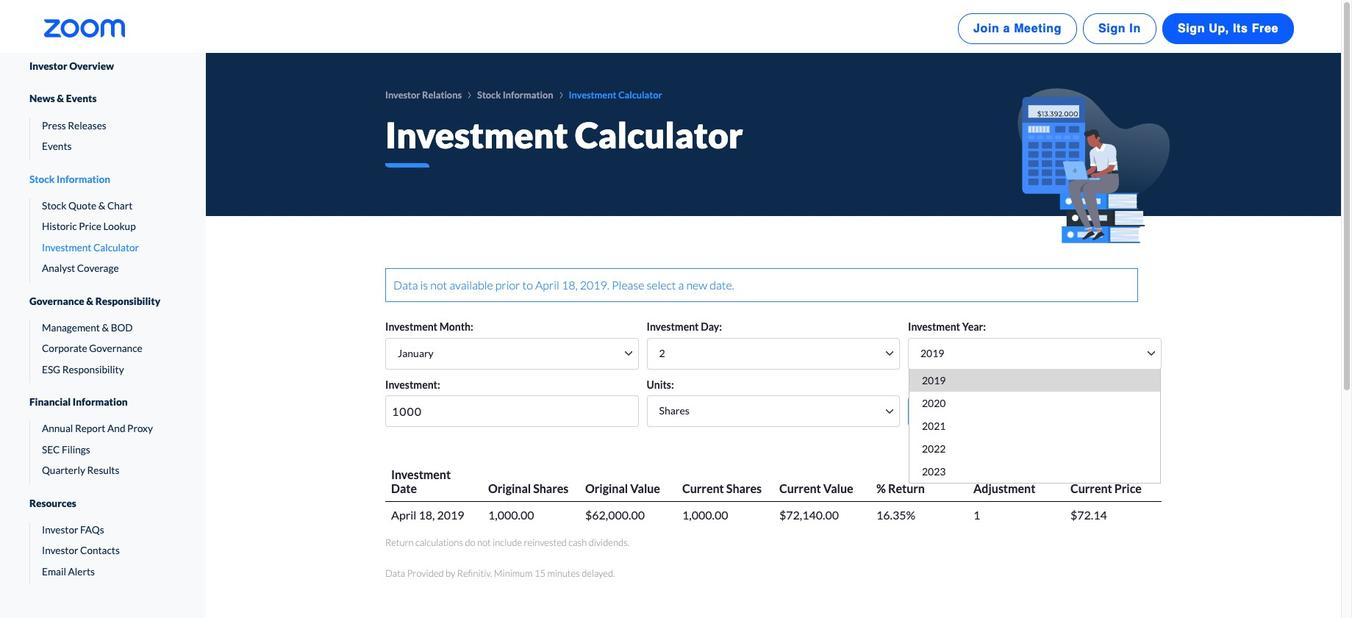 Task type: describe. For each thing, give the bounding box(es) containing it.
corporate governance link
[[30, 341, 177, 356]]

information for annual report and proxy
[[73, 396, 128, 408]]

2022
[[922, 443, 946, 455]]

adjustment
[[974, 482, 1036, 496]]

january
[[398, 347, 434, 360]]

data is not available prior to april 18, 2019. please select a new date.
[[393, 278, 734, 292]]

year
[[962, 321, 983, 333]]

analyst
[[42, 263, 75, 274]]

prior
[[495, 278, 520, 292]]

by
[[446, 568, 455, 579]]

investment date
[[391, 468, 451, 496]]

2020
[[922, 397, 946, 410]]

sec
[[42, 444, 60, 456]]

stock information for bottommost stock information link
[[29, 173, 110, 185]]

email alerts link
[[30, 565, 177, 580]]

date
[[391, 482, 417, 496]]

select
[[647, 278, 676, 292]]

minutes
[[547, 568, 580, 579]]

coverage
[[77, 263, 119, 274]]

up,
[[1209, 22, 1230, 35]]

status message alert
[[385, 269, 1139, 302]]

information for stock quote & chart
[[57, 173, 110, 185]]

1 vertical spatial investment calculator
[[385, 114, 743, 156]]

1 vertical spatial return
[[385, 537, 414, 549]]

$72.14
[[1071, 508, 1107, 522]]

1 horizontal spatial a
[[1003, 22, 1011, 35]]

& left chart
[[98, 200, 105, 212]]

investor relations
[[385, 89, 462, 101]]

press releases link
[[30, 118, 177, 133]]

2023
[[922, 465, 946, 478]]

sec filings
[[42, 444, 90, 456]]

1 vertical spatial events
[[42, 141, 72, 152]]

resources
[[29, 498, 76, 509]]

governance & responsibility link
[[29, 282, 177, 321]]

0 vertical spatial 2019
[[921, 347, 945, 360]]

management
[[42, 322, 100, 334]]

2
[[659, 347, 665, 360]]

calculations
[[416, 537, 463, 549]]

current shares
[[682, 482, 762, 496]]

management & bod
[[42, 322, 133, 334]]

corporate governance
[[42, 343, 142, 355]]

current for current price
[[1071, 482, 1113, 496]]

in
[[1130, 22, 1141, 35]]

not inside status message 'alert'
[[430, 278, 447, 292]]

to
[[523, 278, 533, 292]]

analyst coverage
[[42, 263, 119, 274]]

new
[[686, 278, 708, 292]]

its
[[1233, 22, 1248, 35]]

contacts
[[80, 545, 120, 557]]

0 vertical spatial return
[[888, 482, 925, 496]]

sign in
[[1099, 22, 1141, 35]]

investor relations link
[[385, 89, 462, 101]]

sign for sign up, its free
[[1178, 22, 1205, 35]]

1 vertical spatial not
[[477, 537, 491, 549]]

price
[[1115, 482, 1142, 496]]

and
[[107, 423, 125, 435]]

2019 link
[[915, 345, 1155, 363]]

day
[[701, 321, 719, 333]]

investment year
[[908, 321, 983, 333]]

faqs
[[80, 524, 104, 536]]

split adjustment
[[974, 468, 1036, 496]]

relations
[[422, 89, 462, 101]]

overview
[[69, 60, 114, 72]]

investor for investor faqs
[[42, 524, 78, 536]]

value for current value
[[824, 482, 854, 496]]

do
[[465, 537, 475, 549]]

events link
[[30, 139, 177, 154]]

sign up, its free
[[1178, 22, 1279, 35]]

data for data is not available prior to april 18, 2019. please select a new date.
[[393, 278, 418, 292]]

2 vertical spatial calculator
[[93, 242, 139, 254]]

financial
[[29, 396, 71, 408]]

18, inside status message 'alert'
[[562, 278, 578, 292]]

investor faqs link
[[30, 523, 177, 538]]

15
[[535, 568, 546, 579]]

esg responsibility link
[[30, 362, 177, 377]]

original value
[[585, 482, 660, 496]]

governance & responsibility
[[29, 295, 160, 307]]

financial information
[[29, 396, 128, 408]]

stock quote & chart link
[[30, 199, 177, 214]]

% return
[[877, 482, 925, 496]]

value for original value
[[630, 482, 660, 496]]

investor contacts link
[[30, 544, 177, 559]]

investor for investor contacts
[[42, 545, 78, 557]]

annual
[[42, 423, 73, 435]]

0 vertical spatial information
[[503, 89, 553, 101]]

current value
[[780, 482, 854, 496]]

quarterly results
[[42, 465, 119, 477]]

investor faqs
[[42, 524, 104, 536]]

2 link
[[653, 345, 894, 363]]

cash
[[569, 537, 587, 549]]

0 vertical spatial events
[[66, 93, 97, 105]]

sec filings link
[[30, 443, 177, 458]]

1 horizontal spatial shares
[[659, 405, 690, 417]]

2 1,000.00 from the left
[[682, 508, 728, 522]]

shares for current shares
[[726, 482, 762, 496]]

please
[[612, 278, 645, 292]]

2 vertical spatial investment calculator
[[42, 242, 139, 254]]

investor for investor overview
[[29, 60, 67, 72]]

zoom video communications, inc. logo image
[[44, 19, 125, 38]]

join a meeting link
[[958, 13, 1077, 44]]

refinitiv.
[[457, 568, 492, 579]]

annual report and proxy link
[[30, 422, 177, 437]]

proxy
[[127, 423, 153, 435]]



Task type: locate. For each thing, give the bounding box(es) containing it.
1 vertical spatial a
[[678, 278, 684, 292]]

1 vertical spatial governance
[[89, 343, 142, 355]]

april
[[535, 278, 560, 292], [391, 508, 417, 522]]

stock for stock quote & chart link
[[42, 200, 66, 212]]

units
[[647, 378, 671, 391]]

sign
[[1099, 22, 1126, 35], [1178, 22, 1205, 35]]

original up the $62,000.00
[[585, 482, 628, 496]]

&
[[57, 93, 64, 105], [98, 200, 105, 212], [86, 295, 94, 307], [102, 322, 109, 334]]

stock information right relations
[[477, 89, 553, 101]]

0 vertical spatial stock information link
[[477, 89, 553, 101]]

stock quote & chart
[[42, 200, 133, 212]]

stock inside stock information link
[[29, 173, 55, 185]]

dividends.
[[589, 537, 630, 549]]

report
[[75, 423, 105, 435]]

0 vertical spatial stock information
[[477, 89, 553, 101]]

stock for bottommost stock information link
[[29, 173, 55, 185]]

current for current value
[[780, 482, 821, 496]]

join a meeting
[[974, 22, 1062, 35]]

0 horizontal spatial value
[[630, 482, 660, 496]]

0 horizontal spatial not
[[430, 278, 447, 292]]

1 vertical spatial data
[[385, 568, 405, 579]]

shares link
[[653, 403, 894, 421]]

investor overview
[[29, 60, 114, 72]]

return calculations do not include reinvested cash dividends.
[[385, 537, 630, 549]]

0 horizontal spatial sign
[[1099, 22, 1126, 35]]

sign in link
[[1083, 13, 1157, 44]]

0 horizontal spatial 18,
[[419, 508, 435, 522]]

press releases
[[42, 120, 106, 131]]

sign left in
[[1099, 22, 1126, 35]]

management & bod link
[[30, 321, 177, 336]]

18, up calculations
[[419, 508, 435, 522]]

0 vertical spatial investment calculator
[[569, 89, 662, 101]]

stock information link up stock quote & chart
[[29, 160, 177, 199]]

data provided by refinitiv. minimum 15 minutes delayed.
[[385, 568, 615, 579]]

value
[[630, 482, 660, 496], [824, 482, 854, 496]]

1
[[974, 508, 981, 522]]

1 horizontal spatial governance
[[89, 343, 142, 355]]

price
[[79, 221, 101, 233]]

april down date
[[391, 508, 417, 522]]

1 horizontal spatial 1,000.00
[[682, 508, 728, 522]]

1,000.00 up "include" on the left bottom of the page
[[488, 508, 534, 522]]

return down april 18, 2019
[[385, 537, 414, 549]]

news & events
[[29, 93, 97, 105]]

1 sign from the left
[[1099, 22, 1126, 35]]

1,000.00 down "current shares"
[[682, 508, 728, 522]]

return right %
[[888, 482, 925, 496]]

responsibility down the corporate governance
[[62, 364, 124, 376]]

investment calculator image
[[1018, 88, 1171, 243]]

original for original shares
[[488, 482, 531, 496]]

2019 up calculations
[[437, 508, 465, 522]]

2 current from the left
[[780, 482, 821, 496]]

1 vertical spatial stock information
[[29, 173, 110, 185]]

governance up management
[[29, 295, 84, 307]]

3 current from the left
[[1071, 482, 1113, 496]]

alerts
[[68, 566, 95, 578]]

bod
[[111, 322, 133, 334]]

& up management & bod
[[86, 295, 94, 307]]

0 vertical spatial not
[[430, 278, 447, 292]]

1 vertical spatial stock information link
[[29, 160, 177, 199]]

2019 up 2020
[[922, 374, 946, 387]]

reinvested
[[524, 537, 567, 549]]

original
[[488, 482, 531, 496], [585, 482, 628, 496]]

stock
[[477, 89, 501, 101], [29, 173, 55, 185], [42, 200, 66, 212]]

a right join
[[1003, 22, 1011, 35]]

2019 down investment year
[[921, 347, 945, 360]]

data for data provided by refinitiv. minimum 15 minutes delayed.
[[385, 568, 405, 579]]

not right is
[[430, 278, 447, 292]]

& for management
[[102, 322, 109, 334]]

investor down resources
[[42, 524, 78, 536]]

investor overview link
[[29, 53, 177, 80]]

2 sign from the left
[[1178, 22, 1205, 35]]

investor contacts
[[42, 545, 120, 557]]

information
[[503, 89, 553, 101], [57, 173, 110, 185], [73, 396, 128, 408]]

1 horizontal spatial 18,
[[562, 278, 578, 292]]

events up releases
[[66, 93, 97, 105]]

esg
[[42, 364, 60, 376]]

1 value from the left
[[630, 482, 660, 496]]

1 horizontal spatial stock information
[[477, 89, 553, 101]]

0 horizontal spatial governance
[[29, 295, 84, 307]]

current for current shares
[[682, 482, 724, 496]]

analyst coverage link
[[30, 261, 177, 276]]

0 vertical spatial 18,
[[562, 278, 578, 292]]

april right to
[[535, 278, 560, 292]]

1 vertical spatial stock
[[29, 173, 55, 185]]

annual report and proxy
[[42, 423, 153, 435]]

press
[[42, 120, 66, 131]]

governance down bod
[[89, 343, 142, 355]]

1 vertical spatial april
[[391, 508, 417, 522]]

2 vertical spatial information
[[73, 396, 128, 408]]

0 vertical spatial stock
[[477, 89, 501, 101]]

quarterly results link
[[30, 464, 177, 479]]

1 horizontal spatial april
[[535, 278, 560, 292]]

0 horizontal spatial a
[[678, 278, 684, 292]]

$72,140.00
[[780, 508, 839, 522]]

0 vertical spatial responsibility
[[95, 295, 160, 307]]

stock for stock information link to the top
[[477, 89, 501, 101]]

1 vertical spatial information
[[57, 173, 110, 185]]

split
[[974, 468, 998, 482]]

responsibility up bod
[[95, 295, 160, 307]]

0 vertical spatial april
[[535, 278, 560, 292]]

email alerts
[[42, 566, 95, 578]]

stock inside stock quote & chart link
[[42, 200, 66, 212]]

shares up reinvested
[[533, 482, 569, 496]]

sign for sign in
[[1099, 22, 1126, 35]]

free
[[1252, 22, 1279, 35]]

& for governance
[[86, 295, 94, 307]]

shares left the current value
[[726, 482, 762, 496]]

2 value from the left
[[824, 482, 854, 496]]

0 vertical spatial data
[[393, 278, 418, 292]]

investor left relations
[[385, 89, 420, 101]]

news
[[29, 93, 55, 105]]

events
[[66, 93, 97, 105], [42, 141, 72, 152]]

2019.
[[580, 278, 610, 292]]

1 vertical spatial 18,
[[419, 508, 435, 522]]

18, left 2019.
[[562, 278, 578, 292]]

data left 'provided'
[[385, 568, 405, 579]]

not right do
[[477, 537, 491, 549]]

investor up email
[[42, 545, 78, 557]]

0 horizontal spatial stock information link
[[29, 160, 177, 199]]

1 current from the left
[[682, 482, 724, 496]]

include
[[493, 537, 522, 549]]

data
[[393, 278, 418, 292], [385, 568, 405, 579]]

1 horizontal spatial current
[[780, 482, 821, 496]]

news & events link
[[29, 80, 177, 118]]

original shares
[[488, 482, 569, 496]]

releases
[[68, 120, 106, 131]]

shares down units
[[659, 405, 690, 417]]

2 horizontal spatial current
[[1071, 482, 1113, 496]]

data left is
[[393, 278, 418, 292]]

& right news
[[57, 93, 64, 105]]

investment calculator
[[569, 89, 662, 101], [385, 114, 743, 156], [42, 242, 139, 254]]

financial information link
[[29, 383, 177, 422]]

a left new
[[678, 278, 684, 292]]

stock information link
[[477, 89, 553, 101], [29, 160, 177, 199]]

0 horizontal spatial stock information
[[29, 173, 110, 185]]

investor up news
[[29, 60, 67, 72]]

historic price lookup
[[42, 221, 136, 233]]

stock information for stock information link to the top
[[477, 89, 553, 101]]

Investment number field
[[385, 396, 639, 428]]

1 horizontal spatial stock information link
[[477, 89, 553, 101]]

18,
[[562, 278, 578, 292], [419, 508, 435, 522]]

results
[[87, 465, 119, 477]]

investor for investor relations
[[385, 89, 420, 101]]

data inside status message 'alert'
[[393, 278, 418, 292]]

1 horizontal spatial not
[[477, 537, 491, 549]]

2 horizontal spatial shares
[[726, 482, 762, 496]]

0 horizontal spatial current
[[682, 482, 724, 496]]

2 vertical spatial stock
[[42, 200, 66, 212]]

stock information link right relations
[[477, 89, 553, 101]]

0 vertical spatial governance
[[29, 295, 84, 307]]

2 vertical spatial 2019
[[437, 508, 465, 522]]

is
[[420, 278, 428, 292]]

1 original from the left
[[488, 482, 531, 496]]

1 horizontal spatial sign
[[1178, 22, 1205, 35]]

minimum
[[494, 568, 533, 579]]

calculator
[[618, 89, 662, 101], [575, 114, 743, 156], [93, 242, 139, 254]]

value up the $62,000.00
[[630, 482, 660, 496]]

investment month
[[385, 321, 471, 333]]

quote
[[68, 200, 96, 212]]

historic
[[42, 221, 77, 233]]

0 vertical spatial calculator
[[618, 89, 662, 101]]

& left bod
[[102, 322, 109, 334]]

1 vertical spatial 2019
[[922, 374, 946, 387]]

chart
[[107, 200, 133, 212]]

& for news
[[57, 93, 64, 105]]

$62,000.00
[[585, 508, 645, 522]]

0 vertical spatial a
[[1003, 22, 1011, 35]]

1 vertical spatial calculator
[[575, 114, 743, 156]]

a inside 'alert'
[[678, 278, 684, 292]]

current price
[[1071, 482, 1142, 496]]

1 horizontal spatial original
[[585, 482, 628, 496]]

0 horizontal spatial original
[[488, 482, 531, 496]]

1 vertical spatial responsibility
[[62, 364, 124, 376]]

filings
[[62, 444, 90, 456]]

resources link
[[29, 484, 177, 523]]

1 1,000.00 from the left
[[488, 508, 534, 522]]

0 horizontal spatial shares
[[533, 482, 569, 496]]

2021
[[922, 420, 946, 432]]

date.
[[710, 278, 734, 292]]

value up $72,140.00
[[824, 482, 854, 496]]

april inside status message 'alert'
[[535, 278, 560, 292]]

investment calculator link
[[30, 240, 177, 255]]

shares for original shares
[[533, 482, 569, 496]]

stock information up the quote
[[29, 173, 110, 185]]

0 horizontal spatial april
[[391, 508, 417, 522]]

stock information
[[477, 89, 553, 101], [29, 173, 110, 185]]

original up "include" on the left bottom of the page
[[488, 482, 531, 496]]

0 horizontal spatial 1,000.00
[[488, 508, 534, 522]]

1 horizontal spatial return
[[888, 482, 925, 496]]

0 horizontal spatial return
[[385, 537, 414, 549]]

original for original value
[[585, 482, 628, 496]]

2 original from the left
[[585, 482, 628, 496]]

None submit
[[908, 397, 1015, 426]]

events down "press"
[[42, 141, 72, 152]]

1 horizontal spatial value
[[824, 482, 854, 496]]

1,000.00
[[488, 508, 534, 522], [682, 508, 728, 522]]

sign left the up,
[[1178, 22, 1205, 35]]

join
[[974, 22, 1000, 35]]



Task type: vqa. For each thing, say whether or not it's contained in the screenshot.


